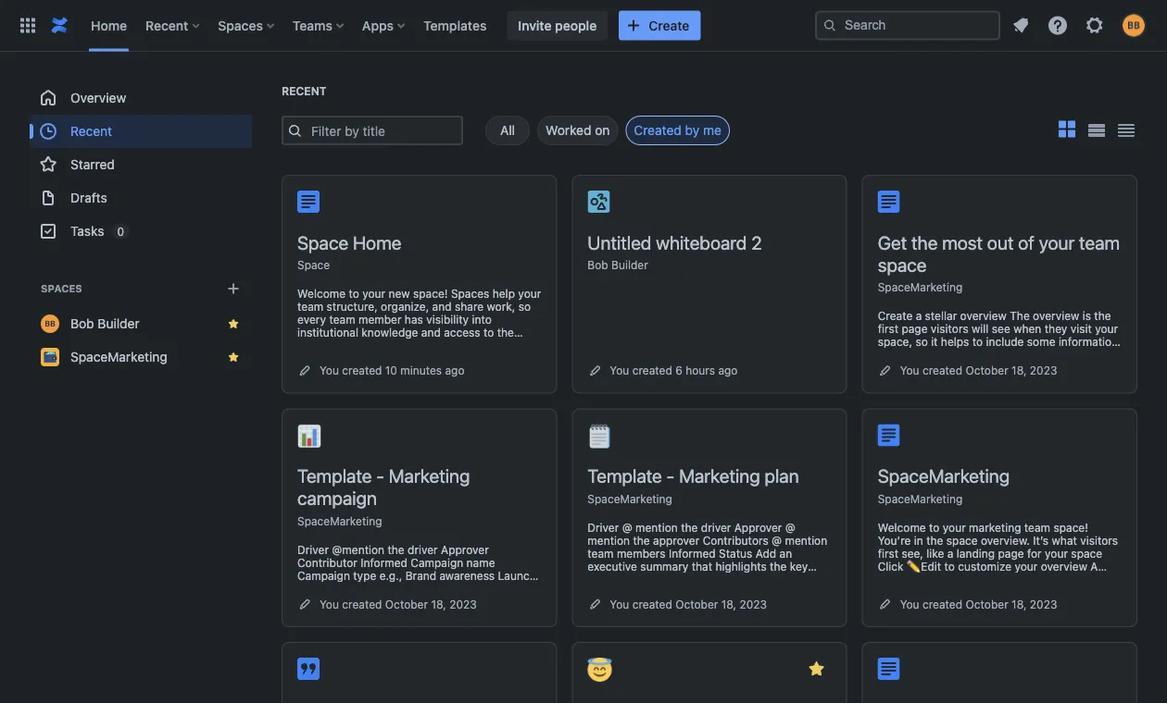 Task type: describe. For each thing, give the bounding box(es) containing it.
tab list containing all
[[463, 116, 730, 145]]

home inside the space home space
[[353, 232, 402, 253]]

unstar this space image for spacemarketing
[[226, 350, 241, 365]]

2 horizontal spatial recent
[[282, 85, 327, 98]]

appswitcher icon image
[[17, 14, 39, 37]]

:notepad_spiral: image
[[588, 425, 612, 449]]

you for template - marketing campaign
[[320, 598, 339, 611]]

template - marketing plan spacemarketing
[[588, 465, 799, 506]]

builder inside untitled whiteboard 2 bob builder
[[611, 259, 648, 272]]

compact list image
[[1115, 119, 1138, 142]]

you for template - marketing plan
[[610, 598, 629, 611]]

starred
[[70, 157, 115, 172]]

me
[[703, 123, 721, 138]]

spacemarketing inside spacemarketing spacemarketing
[[878, 493, 963, 506]]

teams
[[293, 18, 332, 33]]

campaign
[[297, 488, 377, 509]]

unstar this space image for bob builder
[[226, 317, 241, 332]]

page image right unstar image
[[878, 659, 900, 681]]

marketing for campaign
[[389, 465, 470, 487]]

bob builder
[[70, 316, 140, 332]]

settings icon image
[[1084, 14, 1106, 37]]

home inside global element
[[91, 18, 127, 33]]

builder inside the bob builder link
[[98, 316, 140, 332]]

get
[[878, 232, 907, 253]]

2
[[751, 232, 762, 253]]

invite people
[[518, 18, 597, 33]]

you created 10 minutes ago
[[320, 365, 465, 377]]

invite
[[518, 18, 552, 33]]

1 space from the top
[[297, 232, 348, 253]]

Filter by title field
[[306, 118, 461, 144]]

spaces button
[[212, 11, 281, 40]]

created
[[634, 123, 682, 138]]

worked on button
[[537, 116, 618, 145]]

october for out
[[966, 365, 1008, 377]]

your
[[1039, 232, 1075, 253]]

of
[[1018, 232, 1035, 253]]

ago for 6 hours ago
[[718, 365, 738, 377]]

plan
[[765, 465, 799, 487]]

created by me button
[[626, 116, 730, 145]]

spacemarketing link for plan
[[588, 493, 672, 506]]

drafts link
[[30, 182, 252, 215]]

the
[[911, 232, 938, 253]]

you for spacemarketing
[[900, 598, 919, 611]]

all button
[[485, 116, 530, 145]]

out
[[987, 232, 1014, 253]]

2 space from the top
[[297, 259, 330, 272]]

templates
[[423, 18, 487, 33]]

created for template - marketing plan
[[632, 598, 672, 611]]

team
[[1079, 232, 1120, 253]]

18, for campaign
[[431, 598, 446, 611]]

recent button
[[140, 11, 207, 40]]

tasks
[[70, 224, 104, 239]]

blog image
[[297, 659, 320, 681]]

untitled whiteboard 2 bob builder
[[588, 232, 762, 272]]

18, for out
[[1012, 365, 1027, 377]]

bob inside untitled whiteboard 2 bob builder
[[588, 259, 608, 272]]

apps button
[[357, 11, 412, 40]]

template - marketing campaign spacemarketing
[[297, 465, 470, 528]]

1 horizontal spatial bob builder link
[[588, 259, 648, 272]]

:notepad_spiral: image
[[588, 425, 612, 449]]

invite people button
[[507, 11, 608, 40]]

banner containing home
[[0, 0, 1167, 52]]

drafts
[[70, 190, 107, 206]]

spacemarketing link for campaign
[[297, 515, 382, 528]]

- for campaign
[[376, 465, 384, 487]]

spacemarketing spacemarketing
[[878, 465, 1010, 506]]

10
[[385, 365, 397, 377]]



Task type: locate. For each thing, give the bounding box(es) containing it.
worked
[[546, 123, 591, 138]]

recent right home link on the top left
[[146, 18, 188, 33]]

recent inside popup button
[[146, 18, 188, 33]]

1 vertical spatial bob
[[70, 316, 94, 332]]

home
[[91, 18, 127, 33], [353, 232, 402, 253]]

overview
[[70, 90, 126, 106]]

1 horizontal spatial home
[[353, 232, 402, 253]]

banner
[[0, 0, 1167, 52]]

template
[[297, 465, 372, 487], [588, 465, 662, 487]]

2 template from the left
[[588, 465, 662, 487]]

created for spacemarketing
[[923, 598, 963, 611]]

tab list
[[463, 116, 730, 145]]

marketing for plan
[[679, 465, 760, 487]]

on
[[595, 123, 610, 138]]

whiteboard image
[[588, 191, 610, 213]]

2023 for plan
[[740, 598, 767, 611]]

you for get the most out of your team space
[[900, 365, 919, 377]]

spacemarketing link
[[878, 281, 963, 294], [30, 341, 252, 374], [588, 493, 672, 506], [878, 493, 963, 506], [297, 515, 382, 528]]

- inside template - marketing campaign spacemarketing
[[376, 465, 384, 487]]

Search field
[[815, 11, 1000, 40]]

template inside template - marketing campaign spacemarketing
[[297, 465, 372, 487]]

ago right minutes at the left of page
[[445, 365, 465, 377]]

1 horizontal spatial template
[[588, 465, 662, 487]]

6
[[675, 365, 682, 377]]

0 vertical spatial space
[[297, 232, 348, 253]]

spacemarketing inside template - marketing plan spacemarketing
[[588, 493, 672, 506]]

2023
[[1030, 365, 1057, 377], [449, 598, 477, 611], [740, 598, 767, 611], [1030, 598, 1057, 611]]

1 marketing from the left
[[389, 465, 470, 487]]

you created october 18, 2023 for campaign
[[320, 598, 477, 611]]

all
[[500, 123, 515, 138]]

worked on
[[546, 123, 610, 138]]

:bar_chart: image
[[297, 425, 321, 449], [297, 425, 321, 449]]

you created october 18, 2023 for out
[[900, 365, 1057, 377]]

page image up space link
[[297, 191, 320, 213]]

space
[[878, 254, 927, 276]]

0 horizontal spatial ago
[[445, 365, 465, 377]]

october
[[966, 365, 1008, 377], [385, 598, 428, 611], [675, 598, 718, 611], [966, 598, 1008, 611]]

page image up get
[[878, 191, 900, 213]]

list image
[[1088, 124, 1106, 137]]

recent
[[146, 18, 188, 33], [282, 85, 327, 98], [70, 124, 112, 139]]

0 horizontal spatial recent
[[70, 124, 112, 139]]

0 vertical spatial builder
[[611, 259, 648, 272]]

template down :notepad_spiral: image
[[588, 465, 662, 487]]

starred link
[[30, 148, 252, 182]]

1 horizontal spatial marketing
[[679, 465, 760, 487]]

1 vertical spatial bob builder link
[[30, 308, 252, 341]]

builder down 0
[[98, 316, 140, 332]]

-
[[376, 465, 384, 487], [667, 465, 675, 487]]

0 vertical spatial spaces
[[218, 18, 263, 33]]

0 horizontal spatial marketing
[[389, 465, 470, 487]]

- inside template - marketing plan spacemarketing
[[667, 465, 675, 487]]

2 ago from the left
[[718, 365, 738, 377]]

home link
[[85, 11, 133, 40]]

create
[[649, 18, 690, 33]]

page image for get the most out of your team space
[[878, 191, 900, 213]]

1 ago from the left
[[445, 365, 465, 377]]

marketing
[[389, 465, 470, 487], [679, 465, 760, 487]]

page image
[[297, 191, 320, 213], [878, 191, 900, 213], [878, 425, 900, 447], [878, 659, 900, 681]]

1 horizontal spatial ago
[[718, 365, 738, 377]]

0 horizontal spatial bob
[[70, 316, 94, 332]]

you created october 18, 2023
[[900, 365, 1057, 377], [320, 598, 477, 611], [610, 598, 767, 611], [900, 598, 1057, 611]]

bob builder link
[[588, 259, 648, 272], [30, 308, 252, 341]]

get the most out of your team space spacemarketing
[[878, 232, 1120, 294]]

created for template - marketing campaign
[[342, 598, 382, 611]]

recent inside group
[[70, 124, 112, 139]]

builder
[[611, 259, 648, 272], [98, 316, 140, 332]]

created for get the most out of your team space
[[923, 365, 963, 377]]

created by me
[[634, 123, 721, 138]]

unstar image
[[806, 659, 828, 681]]

create button
[[619, 11, 701, 40]]

1 - from the left
[[376, 465, 384, 487]]

created for space home
[[342, 365, 382, 377]]

marketing inside template - marketing plan spacemarketing
[[679, 465, 760, 487]]

0 horizontal spatial spaces
[[41, 283, 82, 295]]

0 vertical spatial bob
[[588, 259, 608, 272]]

create a space image
[[222, 278, 245, 300]]

18, for plan
[[721, 598, 737, 611]]

whiteboard
[[656, 232, 747, 253]]

0 horizontal spatial builder
[[98, 316, 140, 332]]

created
[[342, 365, 382, 377], [632, 365, 672, 377], [923, 365, 963, 377], [342, 598, 382, 611], [632, 598, 672, 611], [923, 598, 963, 611]]

spacemarketing inside get the most out of your team space spacemarketing
[[878, 281, 963, 294]]

0 vertical spatial unstar this space image
[[226, 317, 241, 332]]

1 vertical spatial spaces
[[41, 283, 82, 295]]

0 horizontal spatial -
[[376, 465, 384, 487]]

spacemarketing link for out
[[878, 281, 963, 294]]

search image
[[823, 18, 837, 33]]

space
[[297, 232, 348, 253], [297, 259, 330, 272]]

ago right the hours
[[718, 365, 738, 377]]

18,
[[1012, 365, 1027, 377], [431, 598, 446, 611], [721, 598, 737, 611], [1012, 598, 1027, 611]]

group
[[30, 82, 252, 248]]

1 horizontal spatial builder
[[611, 259, 648, 272]]

0
[[117, 225, 124, 238]]

1 vertical spatial recent
[[282, 85, 327, 98]]

1 horizontal spatial recent
[[146, 18, 188, 33]]

template for template - marketing campaign
[[297, 465, 372, 487]]

template inside template - marketing plan spacemarketing
[[588, 465, 662, 487]]

2 - from the left
[[667, 465, 675, 487]]

help icon image
[[1047, 14, 1069, 37]]

spacemarketing
[[878, 281, 963, 294], [70, 350, 167, 365], [878, 465, 1010, 487], [588, 493, 672, 506], [878, 493, 963, 506], [297, 515, 382, 528]]

0 vertical spatial home
[[91, 18, 127, 33]]

1 horizontal spatial -
[[667, 465, 675, 487]]

space home space
[[297, 232, 402, 272]]

october for campaign
[[385, 598, 428, 611]]

confluence image
[[48, 14, 70, 37], [48, 14, 70, 37]]

recent link
[[30, 115, 252, 148]]

spaces up bob builder
[[41, 283, 82, 295]]

1 vertical spatial home
[[353, 232, 402, 253]]

bob
[[588, 259, 608, 272], [70, 316, 94, 332]]

0 vertical spatial recent
[[146, 18, 188, 33]]

notification icon image
[[1010, 14, 1032, 37]]

untitled
[[588, 232, 652, 253]]

apps
[[362, 18, 394, 33]]

2023 for out
[[1030, 365, 1057, 377]]

marketing inside template - marketing campaign spacemarketing
[[389, 465, 470, 487]]

you created october 18, 2023 for plan
[[610, 598, 767, 611]]

unstar this space image
[[226, 317, 241, 332], [226, 350, 241, 365]]

1 vertical spatial space
[[297, 259, 330, 272]]

october for plan
[[675, 598, 718, 611]]

you created 6 hours ago
[[610, 365, 738, 377]]

page image for space home
[[297, 191, 320, 213]]

spaces inside popup button
[[218, 18, 263, 33]]

template up the campaign
[[297, 465, 372, 487]]

2023 for campaign
[[449, 598, 477, 611]]

0 horizontal spatial template
[[297, 465, 372, 487]]

1 horizontal spatial bob
[[588, 259, 608, 272]]

recent down teams
[[282, 85, 327, 98]]

cards image
[[1056, 118, 1078, 140]]

1 vertical spatial unstar this space image
[[226, 350, 241, 365]]

2 unstar this space image from the top
[[226, 350, 241, 365]]

spaces
[[218, 18, 263, 33], [41, 283, 82, 295]]

minutes
[[400, 365, 442, 377]]

0 horizontal spatial home
[[91, 18, 127, 33]]

you
[[320, 365, 339, 377], [610, 365, 629, 377], [900, 365, 919, 377], [320, 598, 339, 611], [610, 598, 629, 611], [900, 598, 919, 611]]

:innocent: image
[[588, 659, 612, 683], [588, 659, 612, 683]]

global element
[[11, 0, 815, 51]]

- for plan
[[667, 465, 675, 487]]

page image up spacemarketing spacemarketing
[[878, 425, 900, 447]]

teams button
[[287, 11, 351, 40]]

1 vertical spatial builder
[[98, 316, 140, 332]]

builder down untitled
[[611, 259, 648, 272]]

hours
[[686, 365, 715, 377]]

group containing overview
[[30, 82, 252, 248]]

1 template from the left
[[297, 465, 372, 487]]

ago
[[445, 365, 465, 377], [718, 365, 738, 377]]

1 unstar this space image from the top
[[226, 317, 241, 332]]

most
[[942, 232, 983, 253]]

2 marketing from the left
[[679, 465, 760, 487]]

recent up the starred
[[70, 124, 112, 139]]

people
[[555, 18, 597, 33]]

0 vertical spatial bob builder link
[[588, 259, 648, 272]]

by
[[685, 123, 700, 138]]

templates link
[[418, 11, 492, 40]]

space link
[[297, 259, 330, 272]]

ago for 10 minutes ago
[[445, 365, 465, 377]]

2 vertical spatial recent
[[70, 124, 112, 139]]

template for template - marketing plan
[[588, 465, 662, 487]]

0 horizontal spatial bob builder link
[[30, 308, 252, 341]]

overview link
[[30, 82, 252, 115]]

spaces right recent popup button
[[218, 18, 263, 33]]

1 horizontal spatial spaces
[[218, 18, 263, 33]]

spacemarketing inside template - marketing campaign spacemarketing
[[297, 515, 382, 528]]

you for space home
[[320, 365, 339, 377]]

page image for spacemarketing
[[878, 425, 900, 447]]



Task type: vqa. For each thing, say whether or not it's contained in the screenshot.
DOES
no



